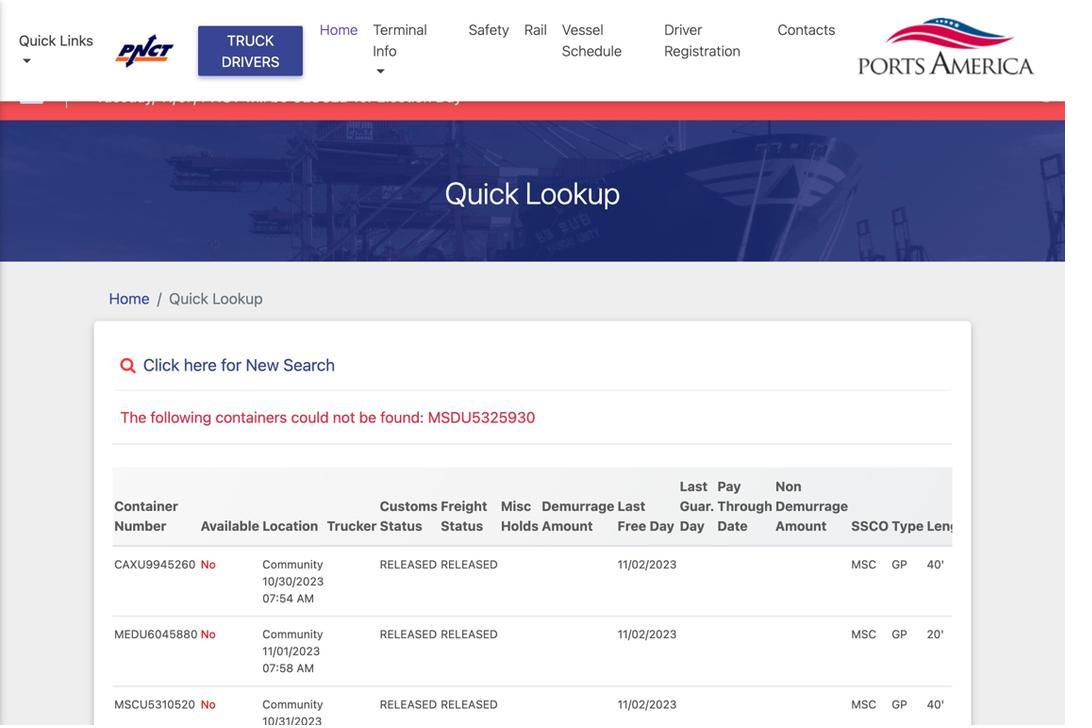 Task type: describe. For each thing, give the bounding box(es) containing it.
found:
[[380, 409, 424, 427]]

holds
[[501, 518, 539, 534]]

0 vertical spatial last
[[680, 479, 708, 494]]

customs
[[380, 498, 438, 514]]

location
[[262, 518, 318, 534]]

11/02/2023 for community 11/01/2023 07:58 am
[[617, 628, 677, 641]]

medu6045880 no
[[114, 628, 216, 641]]

msc for community 11/01/2023 07:58 am
[[851, 628, 876, 641]]

1 horizontal spatial be
[[359, 409, 376, 427]]

community for 07:58
[[262, 628, 323, 641]]

terminal
[[373, 21, 427, 38]]

vessel schedule
[[562, 21, 622, 59]]

07:54
[[262, 592, 293, 605]]

40' for mscu5310520 no
[[927, 698, 944, 711]]

driver
[[664, 21, 702, 38]]

msdu5325930
[[428, 409, 535, 427]]

misc
[[501, 498, 531, 514]]

could
[[291, 409, 329, 427]]

search image
[[120, 357, 136, 374]]

be inside the tuesday, 11/07, pnct will be closed for election day link
[[271, 88, 288, 106]]

released released for community 11/01/2023 07:58 am
[[380, 628, 498, 641]]

the
[[120, 409, 146, 427]]

click here for new search link
[[113, 355, 952, 375]]

vessel schedule link
[[554, 11, 657, 69]]

quick inside quick links link
[[19, 32, 56, 48]]

0 horizontal spatial last
[[617, 498, 645, 514]]

1 status from the left
[[380, 518, 422, 534]]

guar.
[[680, 498, 714, 514]]

1 vertical spatial quick
[[445, 175, 519, 211]]

misc holds demurrage amount last free day last guar. day pay through date non demurrage amount ssco type length
[[501, 479, 972, 534]]

1 demurrage from the left
[[542, 498, 614, 514]]

0 vertical spatial home link
[[312, 11, 365, 48]]

container number
[[114, 498, 178, 534]]

through
[[717, 498, 772, 514]]

free
[[617, 518, 646, 534]]

tuesday, 11/07, pnct will be closed for election day
[[95, 88, 462, 106]]

3 released released from the top
[[380, 698, 498, 711]]

contacts link
[[770, 11, 843, 48]]

freight
[[441, 498, 487, 514]]

close image
[[1037, 83, 1056, 102]]

info
[[373, 42, 397, 59]]

not
[[333, 409, 355, 427]]

no for mscu5310520 no
[[201, 698, 216, 711]]

vessel
[[562, 21, 603, 38]]

gp for community 11/01/2023 07:58 am
[[892, 628, 907, 641]]

following
[[150, 409, 211, 427]]

containers
[[215, 409, 287, 427]]

msc for community 10/30/2023 07:54 am
[[851, 558, 876, 571]]

truck drivers link
[[198, 26, 303, 76]]

0 horizontal spatial for
[[221, 355, 242, 375]]

the following containers could not be found: msdu5325930
[[120, 409, 535, 427]]

quick links
[[19, 32, 93, 48]]

rail link
[[517, 11, 554, 48]]

no for caxu9945260 no
[[201, 558, 216, 571]]

0 horizontal spatial lookup
[[212, 290, 263, 308]]

mscu5310520 no
[[114, 698, 216, 711]]

number
[[114, 518, 166, 534]]

non
[[775, 479, 802, 494]]

schedule
[[562, 42, 622, 59]]

driver registration link
[[657, 11, 770, 69]]

terminal info link
[[365, 11, 461, 90]]

ssco
[[851, 518, 889, 534]]

tuesday, 11/07, pnct will be closed for election day alert
[[0, 69, 1065, 120]]

3 community from the top
[[262, 698, 323, 711]]

registration
[[664, 42, 741, 59]]

driver registration
[[664, 21, 741, 59]]

3 msc from the top
[[851, 698, 876, 711]]

1 vertical spatial quick lookup
[[169, 290, 263, 308]]

am for 07:58
[[297, 662, 314, 675]]

quick links link
[[19, 29, 97, 72]]

closed
[[292, 88, 350, 106]]

mscu5310520
[[114, 698, 195, 711]]

2 status from the left
[[441, 518, 483, 534]]

20'
[[927, 628, 944, 641]]

gp for community 10/30/2023 07:54 am
[[892, 558, 907, 571]]

new
[[246, 355, 279, 375]]



Task type: vqa. For each thing, say whether or not it's contained in the screenshot.
the bottommost The Quick
yes



Task type: locate. For each thing, give the bounding box(es) containing it.
will
[[245, 88, 267, 106]]

container
[[114, 498, 178, 514]]

pay
[[717, 479, 741, 494]]

caxu9945260
[[114, 558, 196, 571]]

gp
[[892, 558, 907, 571], [892, 628, 907, 641], [892, 698, 907, 711]]

1 vertical spatial msc
[[851, 628, 876, 641]]

home
[[320, 21, 358, 38], [109, 290, 150, 308]]

0 vertical spatial quick
[[19, 32, 56, 48]]

day right "free"
[[650, 518, 674, 534]]

safety
[[469, 21, 509, 38]]

0 vertical spatial gp
[[892, 558, 907, 571]]

home left terminal
[[320, 21, 358, 38]]

0 vertical spatial released released
[[380, 558, 498, 571]]

home link up the search icon
[[109, 290, 150, 308]]

3 gp from the top
[[892, 698, 907, 711]]

msc
[[851, 558, 876, 571], [851, 628, 876, 641], [851, 698, 876, 711]]

0 horizontal spatial quick
[[19, 32, 56, 48]]

1 horizontal spatial status
[[441, 518, 483, 534]]

pnct
[[201, 88, 241, 106]]

drivers
[[222, 53, 280, 70]]

1 horizontal spatial for
[[354, 88, 373, 106]]

am inside community 11/01/2023 07:58 am
[[297, 662, 314, 675]]

1 vertical spatial last
[[617, 498, 645, 514]]

2 no from the top
[[201, 628, 216, 641]]

11/02/2023 for community 10/30/2023 07:54 am
[[617, 558, 677, 571]]

am
[[297, 592, 314, 605], [297, 662, 314, 675]]

0 horizontal spatial be
[[271, 88, 288, 106]]

1 am from the top
[[297, 592, 314, 605]]

0 vertical spatial home
[[320, 21, 358, 38]]

1 no from the top
[[201, 558, 216, 571]]

community up 10/30/2023
[[262, 558, 323, 571]]

community 11/01/2023 07:58 am
[[262, 628, 323, 675]]

11/07,
[[160, 88, 197, 106]]

2 gp from the top
[[892, 628, 907, 641]]

tuesday,
[[95, 88, 156, 106]]

quick lookup
[[445, 175, 620, 211], [169, 290, 263, 308]]

home link left the 'info'
[[312, 11, 365, 48]]

0 vertical spatial quick lookup
[[445, 175, 620, 211]]

2 msc from the top
[[851, 628, 876, 641]]

1 vertical spatial gp
[[892, 628, 907, 641]]

status
[[380, 518, 422, 534], [441, 518, 483, 534]]

available location trucker customs status freight status
[[201, 498, 487, 534]]

click here for new search
[[143, 355, 335, 375]]

community 10/30/2023 07:54 am
[[262, 558, 324, 605]]

2 vertical spatial released released
[[380, 698, 498, 711]]

amount
[[542, 518, 593, 534], [775, 518, 827, 534]]

2 horizontal spatial quick
[[445, 175, 519, 211]]

search
[[283, 355, 335, 375]]

2 11/02/2023 from the top
[[617, 628, 677, 641]]

1 40' from the top
[[927, 558, 944, 571]]

2 vertical spatial msc
[[851, 698, 876, 711]]

community for 07:54
[[262, 558, 323, 571]]

2 demurrage from the left
[[775, 498, 848, 514]]

medu6045880
[[114, 628, 198, 641]]

am down 11/01/2023
[[297, 662, 314, 675]]

1 horizontal spatial last
[[680, 479, 708, 494]]

0 horizontal spatial day
[[436, 88, 462, 106]]

0 vertical spatial no
[[201, 558, 216, 571]]

rail
[[524, 21, 547, 38]]

am for 07:54
[[297, 592, 314, 605]]

last up "free"
[[617, 498, 645, 514]]

1 horizontal spatial home
[[320, 21, 358, 38]]

0 vertical spatial community
[[262, 558, 323, 571]]

released
[[380, 558, 437, 571], [441, 558, 498, 571], [380, 628, 437, 641], [441, 628, 498, 641], [380, 698, 437, 711], [441, 698, 498, 711]]

click
[[143, 355, 180, 375]]

day
[[436, 88, 462, 106], [650, 518, 674, 534], [680, 518, 705, 534]]

community down 07:58
[[262, 698, 323, 711]]

2 vertical spatial quick
[[169, 290, 208, 308]]

11/02/2023
[[617, 558, 677, 571], [617, 628, 677, 641], [617, 698, 677, 711]]

status down customs
[[380, 518, 422, 534]]

contacts
[[778, 21, 835, 38]]

day right the election
[[436, 88, 462, 106]]

status down freight
[[441, 518, 483, 534]]

home up the search icon
[[109, 290, 150, 308]]

released released for community 10/30/2023 07:54 am
[[380, 558, 498, 571]]

for inside 'alert'
[[354, 88, 373, 106]]

demurrage
[[542, 498, 614, 514], [775, 498, 848, 514]]

2 am from the top
[[297, 662, 314, 675]]

amount right holds
[[542, 518, 593, 534]]

1 vertical spatial 40'
[[927, 698, 944, 711]]

terminal info
[[373, 21, 427, 59]]

1 community from the top
[[262, 558, 323, 571]]

40'
[[927, 558, 944, 571], [927, 698, 944, 711]]

no right medu6045880
[[201, 628, 216, 641]]

truck
[[227, 32, 274, 48]]

0 vertical spatial msc
[[851, 558, 876, 571]]

2 vertical spatial community
[[262, 698, 323, 711]]

date
[[717, 518, 748, 534]]

40' down "20'"
[[927, 698, 944, 711]]

0 vertical spatial am
[[297, 592, 314, 605]]

1 vertical spatial am
[[297, 662, 314, 675]]

0 vertical spatial lookup
[[525, 175, 620, 211]]

am down 10/30/2023
[[297, 592, 314, 605]]

1 vertical spatial for
[[221, 355, 242, 375]]

1 vertical spatial be
[[359, 409, 376, 427]]

2 released released from the top
[[380, 628, 498, 641]]

community inside community 10/30/2023 07:54 am
[[262, 558, 323, 571]]

demurrage right misc
[[542, 498, 614, 514]]

0 vertical spatial be
[[271, 88, 288, 106]]

10/30/2023
[[262, 575, 324, 588]]

40' down length
[[927, 558, 944, 571]]

0 horizontal spatial demurrage
[[542, 498, 614, 514]]

truck drivers
[[222, 32, 280, 70]]

here
[[184, 355, 217, 375]]

last up the guar.
[[680, 479, 708, 494]]

3 11/02/2023 from the top
[[617, 698, 677, 711]]

community up 11/01/2023
[[262, 628, 323, 641]]

2 vertical spatial no
[[201, 698, 216, 711]]

caxu9945260 no
[[114, 558, 216, 571]]

0 horizontal spatial quick lookup
[[169, 290, 263, 308]]

demurrage down non at the right of the page
[[775, 498, 848, 514]]

0 vertical spatial 11/02/2023
[[617, 558, 677, 571]]

0 horizontal spatial home link
[[109, 290, 150, 308]]

last
[[680, 479, 708, 494], [617, 498, 645, 514]]

am inside community 10/30/2023 07:54 am
[[297, 592, 314, 605]]

for right here
[[221, 355, 242, 375]]

1 vertical spatial no
[[201, 628, 216, 641]]

for left the election
[[354, 88, 373, 106]]

1 horizontal spatial home link
[[312, 11, 365, 48]]

11/01/2023
[[262, 645, 320, 658]]

1 msc from the top
[[851, 558, 876, 571]]

type
[[892, 518, 924, 534]]

1 horizontal spatial amount
[[775, 518, 827, 534]]

1 vertical spatial 11/02/2023
[[617, 628, 677, 641]]

0 vertical spatial for
[[354, 88, 373, 106]]

links
[[60, 32, 93, 48]]

2 vertical spatial gp
[[892, 698, 907, 711]]

0 vertical spatial 40'
[[927, 558, 944, 571]]

1 vertical spatial lookup
[[212, 290, 263, 308]]

be
[[271, 88, 288, 106], [359, 409, 376, 427]]

be right "not"
[[359, 409, 376, 427]]

0 horizontal spatial status
[[380, 518, 422, 534]]

2 vertical spatial 11/02/2023
[[617, 698, 677, 711]]

no for medu6045880 no
[[201, 628, 216, 641]]

tuesday, 11/07, pnct will be closed for election day link
[[95, 85, 462, 108]]

length
[[927, 518, 972, 534]]

2 40' from the top
[[927, 698, 944, 711]]

1 gp from the top
[[892, 558, 907, 571]]

1 horizontal spatial demurrage
[[775, 498, 848, 514]]

no down available
[[201, 558, 216, 571]]

2 amount from the left
[[775, 518, 827, 534]]

for
[[354, 88, 373, 106], [221, 355, 242, 375]]

safety link
[[461, 11, 517, 48]]

1 vertical spatial released released
[[380, 628, 498, 641]]

1 horizontal spatial quick
[[169, 290, 208, 308]]

1 horizontal spatial lookup
[[525, 175, 620, 211]]

be right will
[[271, 88, 288, 106]]

1 11/02/2023 from the top
[[617, 558, 677, 571]]

1 horizontal spatial quick lookup
[[445, 175, 620, 211]]

1 amount from the left
[[542, 518, 593, 534]]

1 released released from the top
[[380, 558, 498, 571]]

40' for caxu9945260 no
[[927, 558, 944, 571]]

1 vertical spatial home link
[[109, 290, 150, 308]]

07:58
[[262, 662, 293, 675]]

day down the guar.
[[680, 518, 705, 534]]

community
[[262, 558, 323, 571], [262, 628, 323, 641], [262, 698, 323, 711]]

0 horizontal spatial home
[[109, 290, 150, 308]]

election
[[377, 88, 432, 106]]

home link
[[312, 11, 365, 48], [109, 290, 150, 308]]

no
[[201, 558, 216, 571], [201, 628, 216, 641], [201, 698, 216, 711]]

trucker
[[327, 518, 377, 534]]

day inside the tuesday, 11/07, pnct will be closed for election day link
[[436, 88, 462, 106]]

amount down non at the right of the page
[[775, 518, 827, 534]]

quick
[[19, 32, 56, 48], [445, 175, 519, 211], [169, 290, 208, 308]]

released released
[[380, 558, 498, 571], [380, 628, 498, 641], [380, 698, 498, 711]]

1 vertical spatial home
[[109, 290, 150, 308]]

2 community from the top
[[262, 628, 323, 641]]

2 horizontal spatial day
[[680, 518, 705, 534]]

no right mscu5310520
[[201, 698, 216, 711]]

3 no from the top
[[201, 698, 216, 711]]

1 vertical spatial community
[[262, 628, 323, 641]]

0 horizontal spatial amount
[[542, 518, 593, 534]]

lookup
[[525, 175, 620, 211], [212, 290, 263, 308]]

1 horizontal spatial day
[[650, 518, 674, 534]]

available
[[201, 518, 259, 534]]



